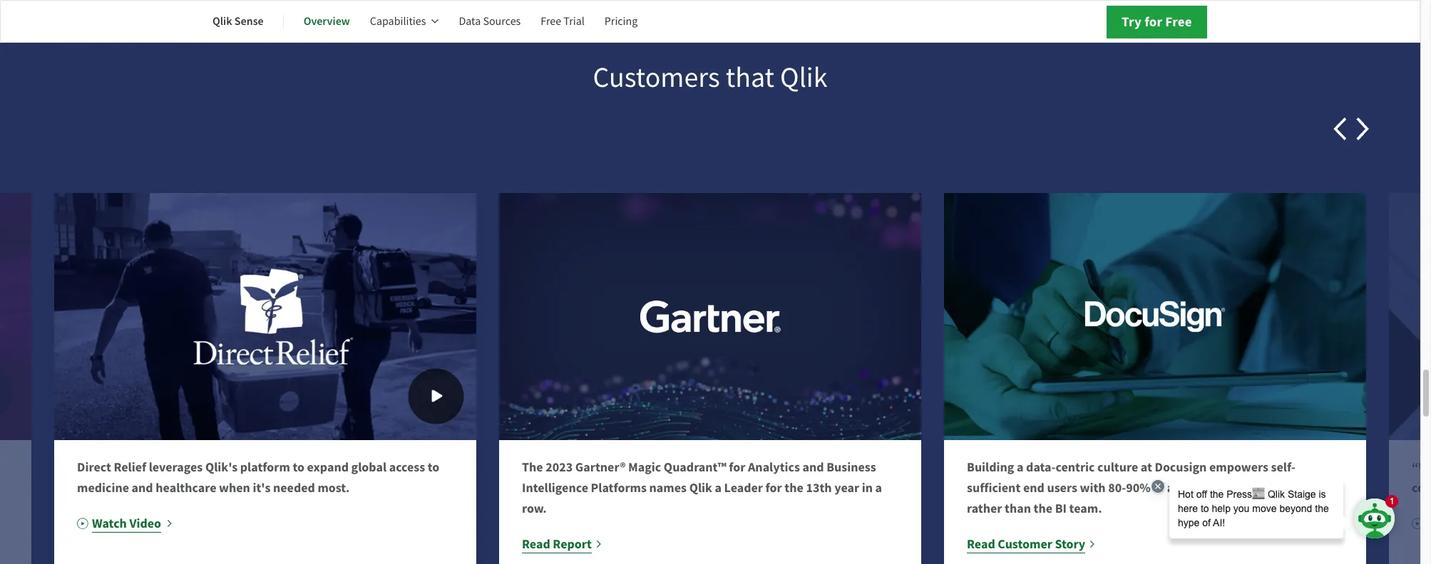 Task type: locate. For each thing, give the bounding box(es) containing it.
"we link
[[1390, 194, 1432, 565]]

overview link
[[304, 4, 350, 39]]

customer
[[998, 537, 1053, 554]]

the left bi
[[1034, 501, 1053, 518]]

0 horizontal spatial the
[[785, 480, 804, 497]]

the inside building a data-centric culture at docusign empowers self- sufficient end users with 80-90% of apps now developed by users rather than the bi team.
[[1034, 501, 1053, 518]]

with
[[1080, 480, 1106, 497]]

gartner logo image
[[499, 194, 922, 441]]

previous slide element
[[1330, 118, 1352, 141]]

to up needed at the bottom of page
[[293, 460, 305, 477]]

0 horizontal spatial for
[[729, 460, 746, 477]]

try for free
[[1122, 13, 1193, 31]]

team.
[[1070, 501, 1102, 518]]

read for read report
[[522, 537, 551, 554]]

data-
[[1027, 460, 1056, 477]]

2 vertical spatial qlik
[[690, 480, 713, 497]]

pricing
[[605, 14, 638, 29]]

video
[[129, 516, 161, 533]]

0 vertical spatial and
[[803, 460, 824, 477]]

1 horizontal spatial for
[[766, 480, 782, 497]]

medicine
[[77, 480, 129, 497]]

qlik
[[213, 14, 232, 29], [780, 59, 828, 96], [690, 480, 713, 497]]

it's
[[253, 480, 271, 497]]

apps
[[1168, 480, 1195, 497]]

leader
[[724, 480, 763, 497]]

1 users from the left
[[1047, 480, 1078, 497]]

2 to from the left
[[428, 460, 440, 477]]

1 horizontal spatial qlik
[[690, 480, 713, 497]]

developed
[[1224, 480, 1283, 497]]

0 horizontal spatial a
[[715, 480, 722, 497]]

80-
[[1109, 480, 1126, 497]]

for
[[1145, 13, 1163, 31], [729, 460, 746, 477], [766, 480, 782, 497]]

year
[[835, 480, 860, 497]]

2 vertical spatial for
[[766, 480, 782, 497]]

a left data-
[[1017, 460, 1024, 477]]

1 horizontal spatial and
[[803, 460, 824, 477]]

1 vertical spatial and
[[132, 480, 153, 497]]

to
[[293, 460, 305, 477], [428, 460, 440, 477]]

bi
[[1055, 501, 1067, 518]]

capabilities link
[[370, 4, 439, 39]]

free left trial on the left top of the page
[[541, 14, 561, 29]]

users
[[1047, 480, 1078, 497], [1303, 480, 1333, 497]]

free
[[1166, 13, 1193, 31], [541, 14, 561, 29]]

qlik down quadrant™
[[690, 480, 713, 497]]

0 vertical spatial the
[[785, 480, 804, 497]]

of
[[1154, 480, 1165, 497]]

2 horizontal spatial for
[[1145, 13, 1163, 31]]

quadrant™
[[664, 460, 727, 477]]

0 vertical spatial qlik
[[213, 14, 232, 29]]

direct
[[77, 460, 111, 477]]

13th
[[806, 480, 832, 497]]

the inside the 2023 gartner® magic quadrant™ for analytics and business intelligence platforms names qlik a leader for the 13th year in a row.
[[785, 480, 804, 497]]

and up 13th
[[803, 460, 824, 477]]

and
[[803, 460, 824, 477], [132, 480, 153, 497]]

1 vertical spatial qlik
[[780, 59, 828, 96]]

0 horizontal spatial to
[[293, 460, 305, 477]]

story
[[1055, 537, 1086, 554]]

users right by
[[1303, 480, 1333, 497]]

the
[[785, 480, 804, 497], [1034, 501, 1053, 518]]

free right try in the top right of the page
[[1166, 13, 1193, 31]]

a right in
[[876, 480, 882, 497]]

2 read from the left
[[967, 537, 996, 554]]

and inside the 2023 gartner® magic quadrant™ for analytics and business intelligence platforms names qlik a leader for the 13th year in a row.
[[803, 460, 824, 477]]

needed
[[273, 480, 315, 497]]

1 horizontal spatial the
[[1034, 501, 1053, 518]]

data
[[459, 14, 481, 29]]

1 vertical spatial the
[[1034, 501, 1053, 518]]

qlik sense
[[213, 14, 264, 29]]

a
[[1017, 460, 1024, 477], [715, 480, 722, 497], [876, 480, 882, 497]]

0 horizontal spatial free
[[541, 14, 561, 29]]

and down relief
[[132, 480, 153, 497]]

read down rather
[[967, 537, 996, 554]]

expand
[[307, 460, 349, 477]]

most.
[[318, 480, 350, 497]]

read
[[522, 537, 551, 554], [967, 537, 996, 554]]

than
[[1005, 501, 1031, 518]]

1 horizontal spatial users
[[1303, 480, 1333, 497]]

overview
[[304, 14, 350, 29]]

sense
[[235, 14, 264, 29]]

1 read from the left
[[522, 537, 551, 554]]

sufficient
[[967, 480, 1021, 497]]

0 horizontal spatial users
[[1047, 480, 1078, 497]]

try
[[1122, 13, 1142, 31]]

direct relief logo image
[[46, 189, 485, 446]]

free trial
[[541, 14, 585, 29]]

qlik right that
[[780, 59, 828, 96]]

the 2023 gartner® magic quadrant™ for analytics and business intelligence platforms names qlik a leader for the 13th year in a row.
[[522, 460, 882, 518]]

a left leader
[[715, 480, 722, 497]]

free trial link
[[541, 4, 585, 39]]

row.
[[522, 501, 547, 518]]

capabilities
[[370, 14, 426, 29]]

healthcare
[[156, 480, 216, 497]]

read for read customer story
[[967, 537, 996, 554]]

for right try in the top right of the page
[[1145, 13, 1163, 31]]

the left 13th
[[785, 480, 804, 497]]

read down row.
[[522, 537, 551, 554]]

for up leader
[[729, 460, 746, 477]]

0 horizontal spatial and
[[132, 480, 153, 497]]

2 horizontal spatial qlik
[[780, 59, 828, 96]]

0 horizontal spatial read
[[522, 537, 551, 554]]

2023
[[546, 460, 573, 477]]

read report
[[522, 537, 592, 554]]

the
[[522, 460, 543, 477]]

building a data-centric culture at docusign empowers self- sufficient end users with 80-90% of apps now developed by users rather than the bi team.
[[967, 460, 1333, 518]]

2 horizontal spatial a
[[1017, 460, 1024, 477]]

0 vertical spatial for
[[1145, 13, 1163, 31]]

qlik inside the 2023 gartner® magic quadrant™ for analytics and business intelligence platforms names qlik a leader for the 13th year in a row.
[[690, 480, 713, 497]]

qlik left "sense"
[[213, 14, 232, 29]]

a inside building a data-centric culture at docusign empowers self- sufficient end users with 80-90% of apps now developed by users rather than the bi team.
[[1017, 460, 1024, 477]]

previous slide image
[[1330, 118, 1352, 141]]

to right access
[[428, 460, 440, 477]]

next slide element
[[1352, 118, 1375, 141]]

customers
[[593, 59, 720, 96]]

menu bar
[[213, 4, 658, 39]]

when
[[219, 480, 250, 497]]

for down analytics on the bottom right of page
[[766, 480, 782, 497]]

trial
[[564, 14, 585, 29]]

business
[[827, 460, 877, 477]]

1 horizontal spatial to
[[428, 460, 440, 477]]

leverages
[[149, 460, 203, 477]]

1 vertical spatial for
[[729, 460, 746, 477]]

global
[[351, 460, 387, 477]]

users up bi
[[1047, 480, 1078, 497]]

empowers
[[1210, 460, 1269, 477]]

menu bar containing qlik sense
[[213, 4, 658, 39]]

read customer story
[[967, 537, 1086, 554]]

0 horizontal spatial qlik
[[213, 14, 232, 29]]

1 horizontal spatial read
[[967, 537, 996, 554]]



Task type: vqa. For each thing, say whether or not it's contained in the screenshot.
Qlik to the right
yes



Task type: describe. For each thing, give the bounding box(es) containing it.
next slide image
[[1352, 118, 1375, 141]]

report
[[553, 537, 592, 554]]

by
[[1286, 480, 1300, 497]]

intelligence
[[522, 480, 588, 497]]

direct relief leverages qlik's platform to expand global access to medicine and healthcare when it's needed most.
[[77, 460, 440, 497]]

pricing link
[[605, 4, 638, 39]]

self-
[[1272, 460, 1296, 477]]

1 horizontal spatial a
[[876, 480, 882, 497]]

and inside direct relief leverages qlik's platform to expand global access to medicine and healthcare when it's needed most.
[[132, 480, 153, 497]]

90%
[[1126, 480, 1151, 497]]

qlik inside menu bar
[[213, 14, 232, 29]]

"we
[[1412, 460, 1432, 497]]

gartner®
[[575, 460, 626, 477]]

docusign
[[1155, 460, 1207, 477]]

data sources
[[459, 14, 521, 29]]

relief
[[114, 460, 146, 477]]

access
[[389, 460, 425, 477]]

culture
[[1098, 460, 1139, 477]]

centric
[[1056, 460, 1095, 477]]

docusign logo image
[[944, 194, 1367, 441]]

watch
[[92, 516, 127, 533]]

building
[[967, 460, 1015, 477]]

in
[[862, 480, 873, 497]]

sources
[[483, 14, 521, 29]]

qlik's
[[205, 460, 238, 477]]

lloyd's logo image
[[1390, 194, 1432, 441]]

magic
[[628, 460, 661, 477]]

free inside menu bar
[[541, 14, 561, 29]]

1 to from the left
[[293, 460, 305, 477]]

names
[[650, 480, 687, 497]]

that
[[726, 59, 775, 96]]

try for free link
[[1107, 6, 1208, 39]]

platform
[[240, 460, 290, 477]]

honda logo image
[[0, 194, 31, 441]]

1 horizontal spatial free
[[1166, 13, 1193, 31]]

qlik sense link
[[213, 4, 264, 39]]

rather
[[967, 501, 1003, 518]]

at
[[1141, 460, 1153, 477]]

watch video
[[92, 516, 161, 533]]

analytics
[[748, 460, 800, 477]]

customers that qlik
[[593, 59, 828, 96]]

2 users from the left
[[1303, 480, 1333, 497]]

platforms
[[591, 480, 647, 497]]

data sources link
[[459, 4, 521, 39]]

now
[[1197, 480, 1222, 497]]

end
[[1024, 480, 1045, 497]]



